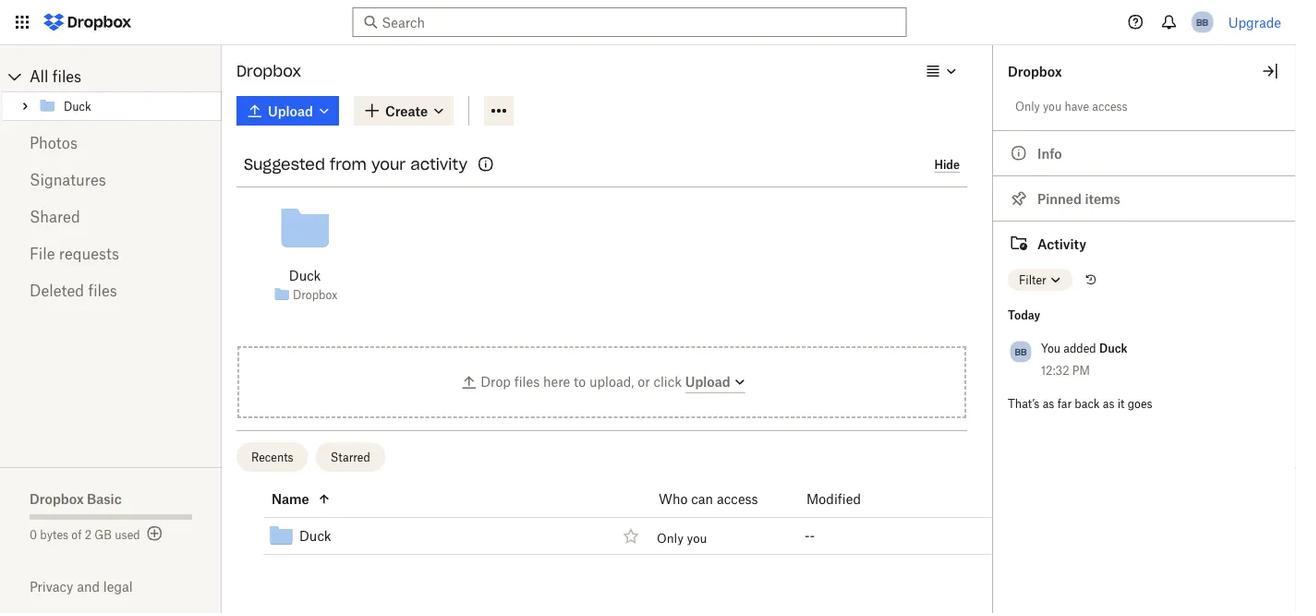 Task type: vqa. For each thing, say whether or not it's contained in the screenshot.
CONVERT corresponding to Choose a file format to convert videos to
no



Task type: locate. For each thing, give the bounding box(es) containing it.
upload
[[268, 103, 313, 119], [686, 374, 731, 390]]

2 horizontal spatial files
[[515, 374, 540, 390]]

1 horizontal spatial bb
[[1197, 16, 1209, 28]]

as left far
[[1043, 397, 1055, 411]]

only down who
[[657, 531, 684, 546]]

1 - from the left
[[805, 529, 810, 544]]

1 horizontal spatial upload
[[686, 374, 731, 390]]

photos
[[30, 134, 78, 152]]

0 horizontal spatial bb
[[1015, 346, 1027, 358]]

activity button
[[994, 221, 1297, 266]]

0 vertical spatial upload
[[268, 103, 313, 119]]

bb
[[1197, 16, 1209, 28], [1015, 346, 1027, 358]]

create button
[[354, 96, 454, 126]]

bb left upgrade
[[1197, 16, 1209, 28]]

only you have access
[[1016, 99, 1128, 113]]

files inside tree
[[52, 67, 81, 86]]

privacy and legal link
[[30, 580, 222, 595]]

1 vertical spatial access
[[717, 492, 759, 507]]

upgrade
[[1229, 14, 1282, 30]]

starred
[[331, 451, 370, 465]]

1 vertical spatial upload button
[[686, 372, 748, 394]]

shared
[[30, 208, 80, 226]]

1 vertical spatial only
[[657, 531, 684, 546]]

0 horizontal spatial files
[[52, 67, 81, 86]]

12:32
[[1042, 364, 1070, 378]]

access right have
[[1093, 99, 1128, 113]]

you
[[1044, 99, 1062, 113], [687, 531, 708, 546]]

duck link up dropbox link on the top left of page
[[289, 265, 321, 286]]

dropbox
[[237, 61, 301, 80], [1008, 63, 1063, 79], [293, 288, 338, 302], [30, 491, 84, 507]]

1 vertical spatial upload
[[686, 374, 731, 390]]

only inside 'name duck, modified 11/16/2023 12:32 pm,' element
[[657, 531, 684, 546]]

who can access
[[659, 492, 759, 507]]

0 horizontal spatial only
[[657, 531, 684, 546]]

hide button
[[935, 158, 960, 173]]

you left have
[[1044, 99, 1062, 113]]

duck inside you added duck 12:32 pm
[[1100, 342, 1128, 355]]

1 horizontal spatial files
[[88, 282, 117, 300]]

bytes
[[40, 528, 69, 542]]

0 vertical spatial only
[[1016, 99, 1041, 113]]

2 vertical spatial files
[[515, 374, 540, 390]]

suggested
[[244, 155, 325, 174]]

1 vertical spatial you
[[687, 531, 708, 546]]

0 horizontal spatial as
[[1043, 397, 1055, 411]]

duck inside all files tree
[[64, 100, 91, 114]]

Search in folder "Dropbox" text field
[[382, 12, 873, 32]]

you added duck 12:32 pm
[[1042, 342, 1128, 378]]

all files tree
[[3, 62, 222, 121]]

0 vertical spatial you
[[1044, 99, 1062, 113]]

upload right click
[[686, 374, 731, 390]]

you
[[1042, 342, 1061, 355]]

activity
[[1038, 236, 1087, 252]]

upload button
[[237, 96, 339, 126], [686, 372, 748, 394]]

2 vertical spatial duck link
[[299, 526, 332, 548]]

signatures link
[[30, 162, 192, 199]]

duck link down "all files" link
[[38, 95, 218, 117]]

create
[[385, 103, 428, 119]]

all
[[30, 67, 48, 86]]

table
[[222, 482, 994, 556]]

drop
[[481, 374, 511, 390]]

1 as from the left
[[1043, 397, 1055, 411]]

duck link
[[38, 95, 218, 117], [289, 265, 321, 286], [299, 526, 332, 548]]

only you button
[[657, 531, 708, 546]]

duck link for the top "upload" popup button
[[289, 265, 321, 286]]

1 horizontal spatial upload button
[[686, 372, 748, 394]]

close details pane image
[[1260, 60, 1282, 82]]

1 horizontal spatial only
[[1016, 99, 1041, 113]]

bb inside popup button
[[1197, 16, 1209, 28]]

only left have
[[1016, 99, 1041, 113]]

access
[[1093, 99, 1128, 113], [717, 492, 759, 507]]

2
[[85, 528, 92, 542]]

filter button
[[1008, 269, 1073, 291]]

have
[[1065, 99, 1090, 113]]

duck link down name on the left
[[299, 526, 332, 548]]

photos link
[[30, 125, 192, 162]]

basic
[[87, 491, 122, 507]]

0 vertical spatial duck link
[[38, 95, 218, 117]]

who
[[659, 492, 688, 507]]

access right can on the bottom of the page
[[717, 492, 759, 507]]

dropbox link
[[293, 286, 338, 305]]

requests
[[59, 245, 119, 263]]

upload button up suggested
[[237, 96, 339, 126]]

dropbox logo - go to the homepage image
[[37, 7, 138, 37]]

you inside 'name duck, modified 11/16/2023 12:32 pm,' element
[[687, 531, 708, 546]]

0 horizontal spatial you
[[687, 531, 708, 546]]

upload button right click
[[686, 372, 748, 394]]

signatures
[[30, 171, 106, 189]]

legal
[[103, 580, 133, 595]]

pinned items
[[1038, 191, 1121, 207]]

pinned
[[1038, 191, 1082, 207]]

shared link
[[30, 199, 192, 236]]

duck link inside all files tree
[[38, 95, 218, 117]]

files for drop
[[515, 374, 540, 390]]

duck up dropbox link on the top left of page
[[289, 268, 321, 283]]

all files
[[30, 67, 81, 86]]

0 horizontal spatial access
[[717, 492, 759, 507]]

duck right added
[[1100, 342, 1128, 355]]

deleted
[[30, 282, 84, 300]]

activity
[[411, 155, 468, 174]]

here
[[544, 374, 571, 390]]

added
[[1064, 342, 1097, 355]]

upload up suggested
[[268, 103, 313, 119]]

1 vertical spatial duck link
[[289, 265, 321, 286]]

only for only you have access
[[1016, 99, 1041, 113]]

pinned items button
[[994, 176, 1297, 221]]

as left it
[[1103, 397, 1115, 411]]

0 horizontal spatial upload button
[[237, 96, 339, 126]]

0 bytes of 2 gb used
[[30, 528, 140, 542]]

goes
[[1128, 397, 1153, 411]]

deleted files
[[30, 282, 117, 300]]

0 vertical spatial bb
[[1197, 16, 1209, 28]]

deleted files link
[[30, 273, 192, 310]]

you for only you have access
[[1044, 99, 1062, 113]]

files right all
[[52, 67, 81, 86]]

files
[[52, 67, 81, 86], [88, 282, 117, 300], [515, 374, 540, 390]]

files left here
[[515, 374, 540, 390]]

items
[[1086, 191, 1121, 207]]

duck link for name button
[[299, 526, 332, 548]]

modified button
[[807, 489, 910, 511]]

1 vertical spatial files
[[88, 282, 117, 300]]

bb left you
[[1015, 346, 1027, 358]]

0 vertical spatial files
[[52, 67, 81, 86]]

1 horizontal spatial as
[[1103, 397, 1115, 411]]

duck down name on the left
[[299, 529, 332, 544]]

as
[[1043, 397, 1055, 411], [1103, 397, 1115, 411]]

file
[[30, 245, 55, 263]]

duck down all files
[[64, 100, 91, 114]]

drop files here to upload, or click
[[481, 374, 686, 390]]

only
[[1016, 99, 1041, 113], [657, 531, 684, 546]]

you for only you
[[687, 531, 708, 546]]

-
[[805, 529, 810, 544], [810, 529, 815, 544]]

1 horizontal spatial you
[[1044, 99, 1062, 113]]

files down file requests link
[[88, 282, 117, 300]]

to
[[574, 374, 586, 390]]

you down can on the bottom of the page
[[687, 531, 708, 546]]

duck
[[64, 100, 91, 114], [289, 268, 321, 283], [1100, 342, 1128, 355], [299, 529, 332, 544]]

1 horizontal spatial access
[[1093, 99, 1128, 113]]

--
[[805, 529, 815, 544]]



Task type: describe. For each thing, give the bounding box(es) containing it.
and
[[77, 580, 100, 595]]

add to starred image
[[620, 526, 642, 548]]

privacy and legal
[[30, 580, 133, 595]]

name duck, modified 11/16/2023 12:32 pm, element
[[222, 519, 994, 556]]

files for deleted
[[88, 282, 117, 300]]

2 - from the left
[[810, 529, 815, 544]]

2 as from the left
[[1103, 397, 1115, 411]]

0
[[30, 528, 37, 542]]

only for only you
[[657, 531, 684, 546]]

can
[[692, 492, 714, 507]]

click
[[654, 374, 682, 390]]

privacy
[[30, 580, 73, 595]]

rewind this folder image
[[1084, 273, 1099, 287]]

files for all
[[52, 67, 81, 86]]

0 vertical spatial access
[[1093, 99, 1128, 113]]

from
[[330, 155, 367, 174]]

get more space image
[[144, 523, 166, 545]]

suggested from your activity
[[244, 155, 468, 174]]

table containing name
[[222, 482, 994, 556]]

only you
[[657, 531, 708, 546]]

modified
[[807, 492, 861, 507]]

back
[[1075, 397, 1100, 411]]

that's as far back as it goes
[[1008, 397, 1153, 411]]

hide
[[935, 158, 960, 172]]

that's
[[1008, 397, 1040, 411]]

of
[[72, 528, 82, 542]]

today
[[1008, 308, 1041, 322]]

recents button
[[237, 443, 308, 472]]

pm
[[1073, 364, 1091, 378]]

file requests
[[30, 245, 119, 263]]

info
[[1038, 146, 1063, 161]]

all files link
[[30, 62, 222, 92]]

0 horizontal spatial upload
[[268, 103, 313, 119]]

name button
[[272, 489, 614, 511]]

filter
[[1020, 273, 1047, 287]]

name
[[272, 492, 309, 507]]

your
[[372, 155, 406, 174]]

global header element
[[0, 0, 1297, 45]]

file requests link
[[30, 236, 192, 273]]

duck inside table
[[299, 529, 332, 544]]

info button
[[994, 130, 1297, 176]]

far
[[1058, 397, 1072, 411]]

1 vertical spatial bb
[[1015, 346, 1027, 358]]

or
[[638, 374, 650, 390]]

upload,
[[590, 374, 635, 390]]

gb
[[95, 528, 112, 542]]

starred button
[[316, 443, 385, 472]]

upgrade link
[[1229, 14, 1282, 30]]

used
[[115, 528, 140, 542]]

it
[[1118, 397, 1125, 411]]

bb button
[[1188, 7, 1218, 37]]

recents
[[251, 451, 294, 465]]

0 vertical spatial upload button
[[237, 96, 339, 126]]

dropbox basic
[[30, 491, 122, 507]]



